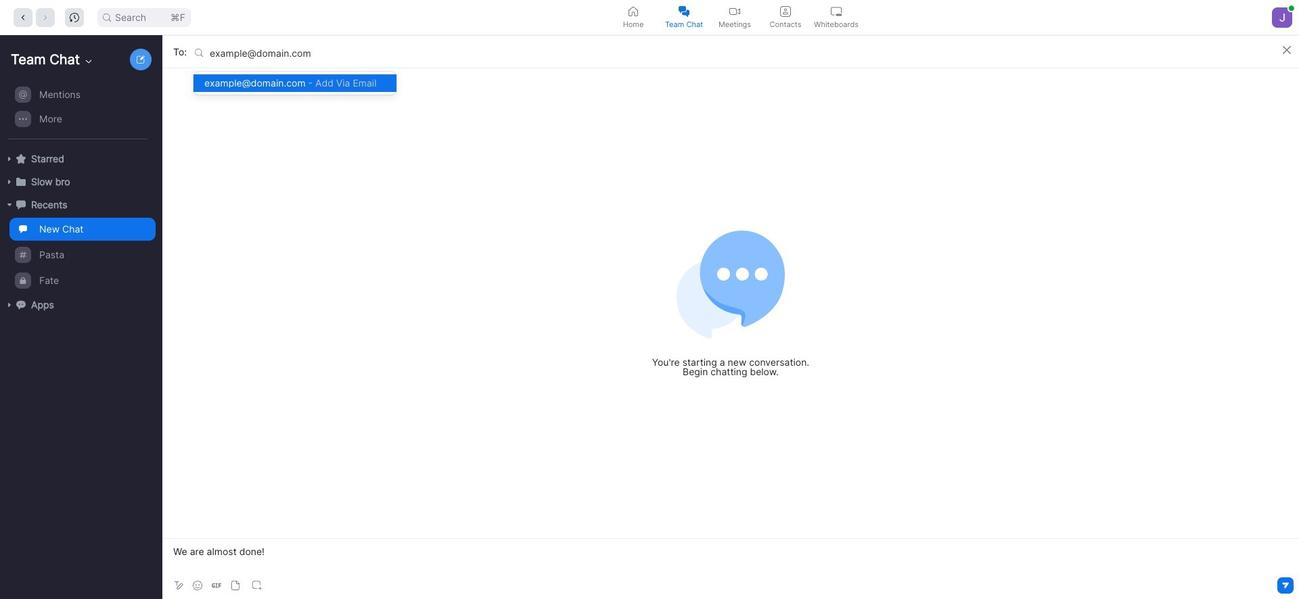 Task type: locate. For each thing, give the bounding box(es) containing it.
close image
[[1283, 46, 1291, 54], [1283, 46, 1291, 54]]

emoji image
[[193, 581, 202, 591]]

triangle right image inside the apps tree item
[[5, 301, 14, 309]]

3 triangle right image from the top
[[5, 301, 14, 309]]

chatbot image
[[16, 300, 26, 310], [16, 300, 26, 310]]

profile contact image
[[780, 6, 791, 17], [780, 6, 791, 17]]

whiteboard small image
[[831, 6, 842, 17], [831, 6, 842, 17]]

2 triangle right image from the top
[[5, 201, 14, 209]]

triangle right image
[[5, 178, 14, 186], [5, 201, 14, 209], [5, 301, 14, 309]]

magnifier image
[[103, 13, 111, 21], [103, 13, 111, 21], [195, 48, 203, 56], [195, 48, 203, 56]]

chat image
[[16, 200, 26, 210]]

folder image
[[16, 177, 26, 187], [16, 177, 26, 187]]

starred tree item
[[5, 148, 156, 171]]

new image
[[137, 55, 145, 64], [137, 55, 145, 64]]

1 vertical spatial triangle right image
[[5, 201, 14, 209]]

0 vertical spatial triangle right image
[[5, 178, 14, 186]]

file image
[[231, 581, 240, 591], [231, 581, 240, 591]]

tab list
[[608, 0, 862, 35]]

home small image
[[628, 6, 639, 17]]

list box
[[194, 71, 397, 94]]

triangle right image for chat icon
[[5, 201, 14, 209]]

recents group
[[0, 217, 156, 294]]

triangle right image for the apps tree item
[[5, 301, 14, 309]]

gif image
[[212, 581, 221, 591], [212, 581, 221, 591]]

send image
[[1281, 583, 1290, 589]]

home small image
[[628, 6, 639, 17]]

apps tree item
[[5, 294, 156, 317]]

None text field
[[210, 47, 314, 59]]

history image
[[70, 13, 79, 22]]

triangle right image inside the apps tree item
[[5, 301, 14, 309]]

triangle right image for slow bro tree item
[[5, 178, 14, 186]]

group
[[0, 83, 156, 139]]

triangle right image for star icon
[[5, 155, 14, 163]]

1 triangle right image from the top
[[5, 178, 14, 186]]

online image
[[1289, 5, 1294, 11], [1289, 5, 1294, 11]]

emoji image
[[193, 581, 202, 591]]

chevron left small image
[[18, 13, 28, 22], [18, 13, 28, 22]]

chevron down small image
[[83, 56, 94, 67]]

send image
[[1281, 583, 1290, 589]]

star image
[[16, 154, 26, 164]]

triangle right image
[[5, 155, 14, 163], [5, 155, 14, 163], [5, 178, 14, 186], [5, 201, 14, 209], [5, 301, 14, 309]]

chat image
[[16, 200, 26, 210]]

triangle right image for triangle right icon corresponding to chat icon
[[5, 201, 14, 209]]

recents tree item
[[5, 194, 156, 217]]

tree
[[0, 81, 160, 330]]

video on image
[[729, 6, 740, 17], [729, 6, 740, 17]]

team chat image
[[679, 6, 689, 17]]

format image
[[173, 581, 184, 591], [173, 581, 184, 591]]

2 vertical spatial triangle right image
[[5, 301, 14, 309]]

triangle right image for star image
[[5, 155, 14, 163]]



Task type: describe. For each thing, give the bounding box(es) containing it.
screenshot image
[[252, 581, 262, 591]]

team chat image
[[679, 6, 689, 17]]

history image
[[70, 13, 79, 22]]

chevron down small image
[[83, 56, 94, 67]]

slow bro tree item
[[5, 171, 156, 194]]

triangle right image inside slow bro tree item
[[5, 178, 14, 186]]

screenshot image
[[252, 581, 262, 591]]

star image
[[16, 154, 26, 164]]



Task type: vqa. For each thing, say whether or not it's contained in the screenshot.
Online image on the right top of page
yes



